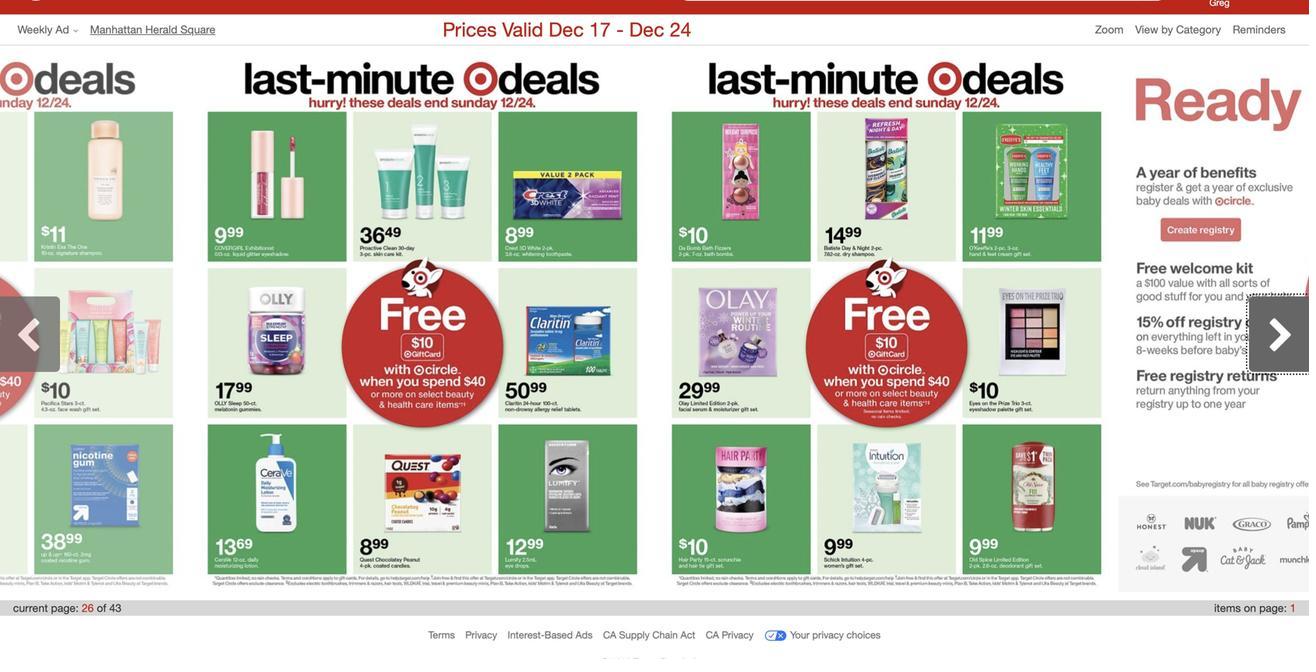 Task type: vqa. For each thing, say whether or not it's contained in the screenshot.
Interest-
yes



Task type: locate. For each thing, give the bounding box(es) containing it.
zoom-in element
[[1095, 23, 1124, 36]]

terms link
[[428, 629, 455, 642]]

prices
[[443, 18, 497, 41]]

1 dec from the left
[[549, 18, 584, 41]]

ca left supply
[[603, 629, 616, 642]]

1 ca from the left
[[603, 629, 616, 642]]

your privacy choices link
[[764, 625, 881, 648]]

terms
[[428, 629, 455, 642]]

1 horizontal spatial privacy
[[722, 629, 754, 642]]

page 25 image
[[0, 54, 190, 593]]

zoom
[[1095, 23, 1124, 36]]

2 page: from the left
[[1259, 602, 1287, 616]]

ca
[[603, 629, 616, 642], [706, 629, 719, 642]]

1 page: from the left
[[51, 602, 79, 616]]

1
[[1290, 602, 1296, 616]]

dec left 17
[[549, 18, 584, 41]]

form
[[673, 0, 1172, 2]]

privacy left ccpa icon
[[722, 629, 754, 642]]

privacy
[[465, 629, 497, 642], [722, 629, 754, 642]]

1 horizontal spatial ca
[[706, 629, 719, 642]]

ccpa image
[[764, 625, 787, 648]]

2 dec from the left
[[629, 18, 664, 41]]

page: left 26
[[51, 602, 79, 616]]

interest-based ads
[[508, 629, 593, 642]]

17
[[589, 18, 611, 41]]

of
[[97, 602, 106, 616]]

2 ca from the left
[[706, 629, 719, 642]]

view by category
[[1135, 23, 1221, 36]]

Search Weekly Ad search field
[[673, 0, 1172, 2]]

manhattan herald square
[[90, 23, 215, 36]]

0 horizontal spatial ca
[[603, 629, 616, 642]]

dec
[[549, 18, 584, 41], [629, 18, 664, 41]]

ca privacy link
[[706, 629, 754, 642]]

ads
[[576, 629, 593, 642]]

page: left 1
[[1259, 602, 1287, 616]]

dec right -
[[629, 18, 664, 41]]

herald
[[145, 23, 177, 36]]

privacy right terms
[[465, 629, 497, 642]]

reminders link
[[1233, 22, 1297, 37]]

0 horizontal spatial dec
[[549, 18, 584, 41]]

0 horizontal spatial privacy
[[465, 629, 497, 642]]

1 privacy from the left
[[465, 629, 497, 642]]

your
[[790, 629, 810, 642]]

0 horizontal spatial page:
[[51, 602, 79, 616]]

view by category link
[[1135, 23, 1233, 36]]

43
[[109, 602, 121, 616]]

weekly ad
[[18, 23, 69, 36]]

ca for ca privacy
[[706, 629, 719, 642]]

1 horizontal spatial page:
[[1259, 602, 1287, 616]]

view
[[1135, 23, 1158, 36]]

ca right act
[[706, 629, 719, 642]]

1 horizontal spatial dec
[[629, 18, 664, 41]]

page:
[[51, 602, 79, 616], [1259, 602, 1287, 616]]

supply
[[619, 629, 650, 642]]

-
[[616, 18, 624, 41]]

choices
[[847, 629, 881, 642]]



Task type: describe. For each thing, give the bounding box(es) containing it.
prices valid dec 17 - dec 24
[[443, 18, 691, 41]]

page 26 image
[[190, 54, 655, 593]]

page 27 image
[[655, 54, 1119, 593]]

ca privacy
[[706, 629, 754, 642]]

by
[[1161, 23, 1173, 36]]

current
[[13, 602, 48, 616]]

manhattan
[[90, 23, 142, 36]]

items
[[1214, 602, 1241, 616]]

your privacy choices
[[790, 629, 881, 642]]

24
[[670, 18, 691, 41]]

page 28 image
[[1119, 54, 1309, 593]]

interest-
[[508, 629, 545, 642]]

ca supply chain act link
[[603, 629, 695, 642]]

privacy
[[812, 629, 844, 642]]

ad
[[56, 23, 69, 36]]

reminders
[[1233, 23, 1286, 36]]

weekly ad link
[[18, 22, 90, 37]]

manhattan herald square link
[[90, 22, 227, 37]]

on
[[1244, 602, 1256, 616]]

valid
[[502, 18, 543, 41]]

items on page: 1
[[1214, 602, 1296, 616]]

privacy link
[[465, 629, 497, 642]]

26
[[82, 602, 94, 616]]

current page: 26 of 43
[[13, 602, 121, 616]]

zoom link
[[1095, 22, 1135, 37]]

ca supply chain act
[[603, 629, 695, 642]]

square
[[180, 23, 215, 36]]

interest-based ads link
[[508, 629, 593, 642]]

chain
[[652, 629, 678, 642]]

based
[[545, 629, 573, 642]]

act
[[681, 629, 695, 642]]

category
[[1176, 23, 1221, 36]]

weekly
[[18, 23, 52, 36]]

2 privacy from the left
[[722, 629, 754, 642]]

ca for ca supply chain act
[[603, 629, 616, 642]]



